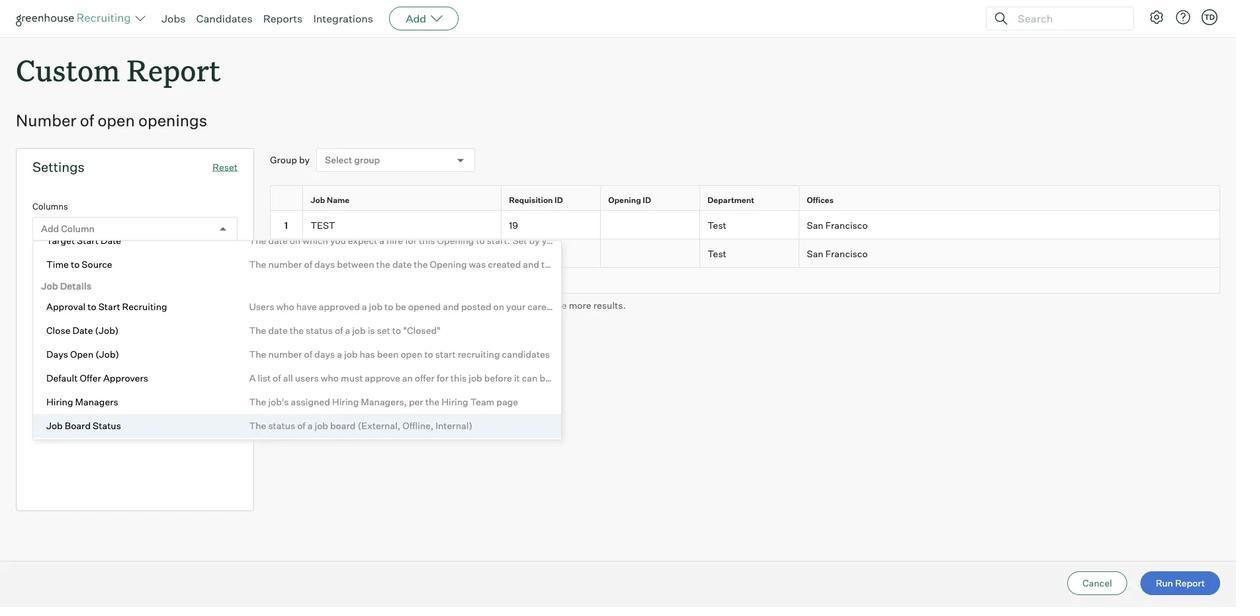 Task type: vqa. For each thing, say whether or not it's contained in the screenshot.
INSTEAD.
no



Task type: locate. For each thing, give the bounding box(es) containing it.
2 the from the top
[[249, 258, 266, 270]]

the right per
[[426, 396, 440, 408]]

open down custom report
[[98, 111, 135, 131]]

1 vertical spatial department
[[60, 369, 112, 381]]

board
[[65, 420, 91, 432]]

job left has
[[344, 349, 358, 360]]

1 hiring from the left
[[46, 396, 73, 408]]

1 test from the top
[[708, 219, 727, 231]]

between
[[337, 258, 374, 270]]

1 vertical spatial open
[[401, 349, 423, 360]]

this down start
[[451, 372, 467, 384]]

the status of a job board (external, offline, internal)
[[249, 420, 473, 432]]

target
[[46, 235, 75, 246]]

a
[[249, 372, 256, 384]]

number right max
[[385, 300, 419, 311]]

0 horizontal spatial offer
[[415, 372, 435, 384]]

job name inside column header
[[311, 195, 350, 205]]

francisco for test
[[826, 219, 868, 231]]

5 the from the top
[[249, 396, 266, 408]]

0 vertical spatial francisco
[[826, 219, 868, 231]]

cell down 1
[[270, 240, 303, 268]]

on
[[290, 235, 301, 246]]

job left is
[[352, 325, 366, 336]]

been
[[377, 349, 399, 360]]

time
[[46, 258, 69, 270]]

days up the who
[[314, 349, 335, 360]]

of down which
[[304, 258, 312, 270]]

column header
[[270, 186, 306, 214]]

was left sourced
[[631, 258, 648, 270]]

report for run report
[[1176, 578, 1205, 589]]

the for the date the status of a job is set to "closed"
[[249, 325, 266, 336]]

integrations link
[[313, 12, 373, 25]]

the right sourced
[[701, 258, 715, 270]]

requisition id down details
[[60, 299, 120, 311]]

td
[[1205, 13, 1215, 22]]

0 vertical spatial add
[[406, 12, 426, 25]]

2 test from the top
[[708, 248, 727, 259]]

test down department column header
[[708, 219, 727, 231]]

1 horizontal spatial was
[[631, 258, 648, 270]]

row containing designer
[[270, 240, 1221, 268]]

0 horizontal spatial was
[[469, 258, 486, 270]]

team
[[470, 396, 495, 408]]

job left board
[[46, 420, 63, 432]]

greenhouse recruiting image
[[16, 11, 135, 26]]

configure image
[[1149, 9, 1165, 25]]

cell
[[601, 211, 700, 240], [270, 240, 303, 268], [502, 240, 601, 268], [601, 240, 700, 268]]

per
[[409, 396, 424, 408]]

candidate
[[586, 258, 629, 270]]

2 row from the top
[[270, 211, 1221, 240]]

date down hire
[[392, 258, 412, 270]]

for down start
[[437, 372, 449, 384]]

0 horizontal spatial add
[[41, 223, 59, 235]]

be right can
[[540, 372, 551, 384]]

of
[[80, 111, 94, 131], [304, 258, 312, 270], [421, 300, 429, 311], [335, 325, 343, 336], [304, 349, 312, 360], [273, 372, 281, 384], [297, 420, 306, 432]]

this left will
[[577, 372, 596, 384]]

1 vertical spatial requisition id
[[60, 299, 120, 311]]

1 row from the top
[[270, 185, 1221, 214]]

opening id up "team"
[[608, 195, 651, 205]]

job name up details
[[60, 264, 104, 276]]

this left preview
[[270, 300, 289, 311]]

managers
[[75, 396, 118, 408]]

hiring up internal)
[[442, 396, 468, 408]]

0 vertical spatial requisition
[[509, 195, 553, 205]]

2 san francisco from the top
[[807, 248, 868, 259]]

has
[[360, 349, 375, 360]]

1 vertical spatial report
[[1176, 578, 1205, 589]]

open right been
[[401, 349, 423, 360]]

0 vertical spatial (job)
[[95, 325, 119, 336]]

0 horizontal spatial hiring
[[46, 396, 73, 408]]

by
[[299, 154, 310, 166], [529, 235, 540, 246]]

0 vertical spatial san
[[807, 219, 824, 231]]

time to source
[[46, 258, 112, 270]]

1 horizontal spatial add
[[406, 12, 426, 25]]

1 horizontal spatial run
[[1156, 578, 1174, 589]]

cell down the 'opening id' column header
[[601, 240, 700, 268]]

test right sourced
[[708, 248, 727, 259]]

5
[[431, 300, 437, 311]]

1 horizontal spatial offer
[[721, 372, 740, 384]]

4 the from the top
[[249, 349, 266, 360]]

(job) down approval to start recruiting
[[95, 325, 119, 336]]

0 vertical spatial job name
[[311, 195, 350, 205]]

1 horizontal spatial report
[[1176, 578, 1205, 589]]

0 horizontal spatial report
[[127, 50, 221, 89]]

date up all
[[268, 325, 288, 336]]

approve
[[365, 372, 400, 384]]

1 francisco from the top
[[826, 219, 868, 231]]

no
[[708, 372, 719, 384]]

2 days from the top
[[314, 349, 335, 360]]

run inside button
[[1156, 578, 1174, 589]]

an
[[402, 372, 413, 384]]

1 vertical spatial san
[[807, 248, 824, 259]]

1 vertical spatial days
[[314, 349, 335, 360]]

of down shows
[[335, 325, 343, 336]]

0 vertical spatial number
[[268, 258, 302, 270]]

opening down department column header
[[717, 258, 754, 270]]

offices
[[807, 195, 834, 205], [60, 404, 90, 416]]

for right sourced
[[687, 258, 699, 270]]

"closed"
[[403, 325, 441, 336]]

1 horizontal spatial hiring
[[332, 396, 359, 408]]

0 vertical spatial san francisco
[[807, 219, 868, 231]]

offer right an
[[415, 372, 435, 384]]

0 horizontal spatial name
[[78, 264, 104, 276]]

opening left start. at the top of the page
[[437, 235, 474, 246]]

requisition up 19
[[509, 195, 553, 205]]

opening id up days open (job)
[[60, 334, 108, 346]]

1 be from the left
[[540, 372, 551, 384]]

3 hiring from the left
[[442, 396, 468, 408]]

row group containing 1
[[270, 211, 1221, 268]]

days for a
[[314, 349, 335, 360]]

san francisco for test
[[807, 219, 868, 231]]

start left recruiting
[[98, 301, 120, 312]]

job name
[[311, 195, 350, 205], [60, 264, 104, 276]]

the left report
[[496, 300, 510, 311]]

candidates
[[502, 349, 550, 360]]

status down job's
[[268, 420, 295, 432]]

1 vertical spatial (job)
[[96, 349, 119, 360]]

approval
[[742, 372, 780, 384]]

1 horizontal spatial open
[[401, 349, 423, 360]]

2 francisco from the top
[[826, 248, 868, 259]]

0 vertical spatial run
[[477, 300, 494, 311]]

be right will
[[614, 372, 625, 384]]

(job) right open
[[96, 349, 119, 360]]

is
[[368, 325, 375, 336]]

0 horizontal spatial date
[[72, 325, 93, 336]]

2 horizontal spatial hiring
[[442, 396, 468, 408]]

assigned
[[291, 396, 330, 408]]

page
[[497, 396, 518, 408]]

hiring managers
[[46, 396, 118, 408]]

report inside button
[[1176, 578, 1205, 589]]

of left all
[[273, 372, 281, 384]]

date up source at left
[[101, 235, 121, 246]]

san
[[807, 219, 824, 231], [807, 248, 824, 259]]

0 vertical spatial name
[[327, 195, 350, 205]]

1 horizontal spatial name
[[327, 195, 350, 205]]

default offer approvers
[[46, 372, 148, 384]]

column header inside 'table'
[[270, 186, 306, 214]]

job up test
[[311, 195, 325, 205]]

number down on
[[268, 258, 302, 270]]

1 horizontal spatial opening id
[[608, 195, 651, 205]]

add inside popup button
[[406, 12, 426, 25]]

this right hire
[[419, 235, 435, 246]]

name up details
[[78, 264, 104, 276]]

1 vertical spatial offices
[[60, 404, 90, 416]]

1 horizontal spatial by
[[529, 235, 540, 246]]

by right set
[[529, 235, 540, 246]]

expect
[[348, 235, 377, 246]]

1 horizontal spatial offices
[[807, 195, 834, 205]]

opening up "team"
[[608, 195, 641, 205]]

1 vertical spatial this
[[577, 372, 596, 384]]

open
[[98, 111, 135, 131], [401, 349, 423, 360]]

1 horizontal spatial status
[[306, 325, 333, 336]]

1 cell
[[270, 211, 303, 240]]

for
[[405, 235, 417, 246], [687, 258, 699, 270], [437, 372, 449, 384], [653, 372, 665, 384]]

1 san from the top
[[807, 219, 824, 231]]

1 horizontal spatial this
[[451, 372, 467, 384]]

job up job details
[[60, 264, 76, 276]]

opening id
[[608, 195, 651, 205], [60, 334, 108, 346]]

requisition id inside column header
[[509, 195, 563, 205]]

hiring down 'default'
[[46, 396, 73, 408]]

0 horizontal spatial status
[[268, 420, 295, 432]]

requisition down details
[[60, 299, 109, 311]]

settings
[[32, 159, 85, 176]]

0 vertical spatial report
[[127, 50, 221, 89]]

add for add
[[406, 12, 426, 25]]

column
[[61, 223, 95, 235]]

this
[[270, 300, 289, 311], [577, 372, 596, 384]]

hiring
[[46, 396, 73, 408], [332, 396, 359, 408], [442, 396, 468, 408]]

results.
[[594, 300, 626, 311]]

of down assigned
[[297, 420, 306, 432]]

row containing 1
[[270, 211, 1221, 240]]

close
[[46, 325, 70, 336]]

this
[[419, 235, 435, 246], [451, 372, 467, 384]]

0 horizontal spatial offices
[[60, 404, 90, 416]]

row containing job name
[[270, 185, 1221, 214]]

0 vertical spatial start
[[77, 235, 99, 246]]

reports
[[263, 12, 303, 25]]

19
[[509, 219, 518, 231]]

0 vertical spatial department
[[708, 195, 755, 205]]

number of open openings
[[16, 111, 207, 131]]

days open (job)
[[46, 349, 119, 360]]

0 vertical spatial opening id
[[608, 195, 651, 205]]

3 row from the top
[[270, 240, 1221, 268]]

internal
[[563, 235, 596, 246]]

flow
[[782, 372, 800, 384]]

1 horizontal spatial requisition
[[509, 195, 553, 205]]

start.
[[487, 235, 511, 246]]

1 days from the top
[[314, 258, 335, 270]]

opening inside column header
[[608, 195, 641, 205]]

0 vertical spatial open
[[98, 111, 135, 131]]

san for test
[[807, 219, 824, 231]]

1 horizontal spatial be
[[614, 372, 625, 384]]

created
[[488, 258, 521, 270]]

0 vertical spatial offices
[[807, 195, 834, 205]]

row
[[270, 185, 1221, 214], [270, 211, 1221, 240], [270, 240, 1221, 268]]

open
[[70, 349, 94, 360]]

was left created
[[469, 258, 486, 270]]

(job)
[[95, 325, 119, 336], [96, 349, 119, 360]]

start up time to source
[[77, 235, 99, 246]]

number up all
[[268, 349, 302, 360]]

san for designer
[[807, 248, 824, 259]]

days down which
[[314, 258, 335, 270]]

of right number
[[80, 111, 94, 131]]

offer
[[415, 372, 435, 384], [721, 372, 740, 384]]

2 hiring from the left
[[332, 396, 359, 408]]

1 vertical spatial requisition
[[60, 299, 109, 311]]

job name up test
[[311, 195, 350, 205]]

requisition inside requisition id column header
[[509, 195, 553, 205]]

francisco for designer
[[826, 248, 868, 259]]

1 the from the top
[[249, 235, 266, 246]]

add column
[[41, 223, 95, 235]]

1 vertical spatial add
[[41, 223, 59, 235]]

2 offer from the left
[[721, 372, 740, 384]]

0 vertical spatial this
[[419, 235, 435, 246]]

0 vertical spatial status
[[306, 325, 333, 336]]

with
[[687, 372, 706, 384]]

the
[[249, 235, 266, 246], [249, 258, 266, 270], [249, 325, 266, 336], [249, 349, 266, 360], [249, 396, 266, 408], [249, 420, 266, 432]]

job down the time
[[41, 280, 58, 292]]

to up "close date (job)"
[[88, 301, 96, 312]]

1 vertical spatial run
[[1156, 578, 1174, 589]]

0 horizontal spatial requisition
[[60, 299, 109, 311]]

0 horizontal spatial run
[[477, 300, 494, 311]]

to left see
[[541, 300, 550, 311]]

name up test
[[327, 195, 350, 205]]

offer right no
[[721, 372, 740, 384]]

the down the date on which you expect a hire for this opening to start. set by your internal team
[[414, 258, 428, 270]]

to left start
[[425, 349, 433, 360]]

offline,
[[403, 420, 434, 432]]

job name column header
[[303, 186, 504, 214]]

name inside "job name" column header
[[327, 195, 350, 205]]

openings
[[138, 111, 207, 131]]

2 vertical spatial number
[[268, 349, 302, 360]]

3 the from the top
[[249, 325, 266, 336]]

date up days open (job)
[[72, 325, 93, 336]]

1 vertical spatial opening id
[[60, 334, 108, 346]]

job's
[[268, 396, 289, 408]]

1 san francisco from the top
[[807, 219, 868, 231]]

1 vertical spatial job name
[[60, 264, 104, 276]]

francisco
[[826, 219, 868, 231], [826, 248, 868, 259]]

number for a
[[268, 349, 302, 360]]

date left on
[[268, 235, 288, 246]]

0 vertical spatial requisition id
[[509, 195, 563, 205]]

test
[[311, 219, 335, 231]]

1 vertical spatial by
[[529, 235, 540, 246]]

of left 5
[[421, 300, 429, 311]]

hiring up board
[[332, 396, 359, 408]]

2 san from the top
[[807, 248, 824, 259]]

1 vertical spatial francisco
[[826, 248, 868, 259]]

the for the number of days a job has been open to start recruiting candidates
[[249, 349, 266, 360]]

td button
[[1202, 9, 1218, 25]]

a
[[379, 235, 385, 246], [579, 258, 584, 270], [357, 300, 362, 311], [345, 325, 350, 336], [337, 349, 342, 360], [308, 420, 313, 432]]

table
[[270, 185, 1221, 294]]

opening down the date on which you expect a hire for this opening to start. set by your internal team
[[430, 258, 467, 270]]

the date on which you expect a hire for this opening to start. set by your internal team
[[249, 235, 621, 246]]

0 horizontal spatial job name
[[60, 264, 104, 276]]

1 vertical spatial san francisco
[[807, 248, 868, 259]]

6 the from the top
[[249, 420, 266, 432]]

before
[[484, 372, 512, 384]]

cell up sourced
[[601, 211, 700, 240]]

0 horizontal spatial requisition id
[[60, 299, 120, 311]]

blank
[[627, 372, 651, 384]]

1 horizontal spatial requisition id
[[509, 195, 563, 205]]

0 horizontal spatial be
[[540, 372, 551, 384]]

days
[[314, 258, 335, 270], [314, 349, 335, 360]]

0 horizontal spatial by
[[299, 154, 310, 166]]

by right group
[[299, 154, 310, 166]]

managers,
[[361, 396, 407, 408]]

was
[[469, 258, 486, 270], [631, 258, 648, 270]]

1 horizontal spatial date
[[101, 235, 121, 246]]

0 vertical spatial date
[[101, 235, 121, 246]]

see
[[552, 300, 567, 311]]

1 horizontal spatial job name
[[311, 195, 350, 205]]

offer
[[80, 372, 101, 384]]

0 vertical spatial days
[[314, 258, 335, 270]]

requisition id column header
[[502, 186, 604, 214]]

1 vertical spatial test
[[708, 248, 727, 259]]

status down preview
[[306, 325, 333, 336]]

0 vertical spatial test
[[708, 219, 727, 231]]

1 vertical spatial date
[[72, 325, 93, 336]]

row group
[[270, 211, 1221, 268]]

0 vertical spatial this
[[270, 300, 289, 311]]

target start date
[[46, 235, 121, 246]]

1 horizontal spatial department
[[708, 195, 755, 205]]

requisition id up 19
[[509, 195, 563, 205]]



Task type: describe. For each thing, give the bounding box(es) containing it.
select group
[[325, 155, 380, 166]]

the down preview
[[290, 325, 304, 336]]

users
[[295, 372, 319, 384]]

it
[[514, 372, 520, 384]]

must
[[341, 372, 363, 384]]

job left before
[[469, 372, 482, 384]]

run report
[[1156, 578, 1205, 589]]

department inside column header
[[708, 195, 755, 205]]

integrations
[[313, 12, 373, 25]]

(external,
[[358, 420, 401, 432]]

id inside the 'opening id' column header
[[643, 195, 651, 205]]

candidates
[[196, 12, 253, 25]]

jobs link
[[162, 12, 186, 25]]

0 horizontal spatial this
[[270, 300, 289, 311]]

0 horizontal spatial this
[[419, 235, 435, 246]]

a down assigned
[[308, 420, 313, 432]]

approval to start recruiting
[[46, 301, 167, 312]]

list
[[258, 372, 271, 384]]

number for between
[[268, 258, 302, 270]]

the number of days between the date the opening was created and the date a candidate was sourced for the opening
[[249, 258, 754, 270]]

you
[[330, 235, 346, 246]]

sent.
[[553, 372, 575, 384]]

a list of all users who must approve an offer for this job before it can be sent. this will be blank for jobs with no offer approval flow
[[249, 372, 800, 384]]

a left is
[[345, 325, 350, 336]]

the number of days a job has been open to start recruiting candidates
[[249, 349, 550, 360]]

cancel button
[[1068, 572, 1128, 596]]

opening up open
[[60, 334, 97, 346]]

test for designer
[[708, 248, 727, 259]]

designer cell
[[303, 240, 502, 268]]

team
[[598, 235, 621, 246]]

job inside column header
[[311, 195, 325, 205]]

job left board
[[315, 420, 328, 432]]

custom
[[16, 50, 120, 89]]

0 horizontal spatial department
[[60, 369, 112, 381]]

1 vertical spatial status
[[268, 420, 295, 432]]

records.
[[439, 300, 475, 311]]

table containing 1
[[270, 185, 1221, 294]]

2 was from the left
[[631, 258, 648, 270]]

1 was from the left
[[469, 258, 486, 270]]

which
[[303, 235, 328, 246]]

jobs
[[162, 12, 186, 25]]

sourced
[[650, 258, 685, 270]]

the date the status of a job is set to "closed"
[[249, 325, 441, 336]]

the for the status of a job board (external, offline, internal)
[[249, 420, 266, 432]]

more
[[569, 300, 592, 311]]

for right hire
[[405, 235, 417, 246]]

to right set
[[392, 325, 401, 336]]

1 offer from the left
[[415, 372, 435, 384]]

candidates link
[[196, 12, 253, 25]]

td button
[[1200, 7, 1221, 28]]

0 horizontal spatial opening id
[[60, 334, 108, 346]]

columns
[[32, 201, 68, 212]]

internal)
[[436, 420, 473, 432]]

days
[[46, 349, 68, 360]]

default
[[46, 372, 78, 384]]

add button
[[389, 7, 459, 30]]

hire
[[387, 235, 403, 246]]

the right and
[[542, 258, 556, 270]]

department column header
[[700, 186, 802, 214]]

1 vertical spatial start
[[98, 301, 120, 312]]

for left jobs
[[653, 372, 665, 384]]

to left start. at the top of the page
[[476, 235, 485, 246]]

cell down 19
[[502, 240, 601, 268]]

the for the number of days between the date the opening was created and the date a candidate was sourced for the opening
[[249, 258, 266, 270]]

1 horizontal spatial this
[[577, 372, 596, 384]]

date down internal
[[558, 258, 577, 270]]

designer
[[311, 248, 350, 259]]

san francisco for designer
[[807, 248, 868, 259]]

all
[[283, 372, 293, 384]]

select
[[325, 155, 352, 166]]

days for between
[[314, 258, 335, 270]]

jobs
[[667, 372, 685, 384]]

(job) for days open (job)
[[96, 349, 119, 360]]

cancel
[[1083, 578, 1113, 589]]

opening id column header
[[601, 186, 703, 214]]

recruiting
[[122, 301, 167, 312]]

close date (job)
[[46, 325, 119, 336]]

test for test
[[708, 219, 727, 231]]

reports link
[[263, 12, 303, 25]]

of up users
[[304, 349, 312, 360]]

this preview shows a max number of 5 records. run the report to see more results.
[[270, 300, 626, 311]]

Search text field
[[1015, 9, 1122, 28]]

run report button
[[1141, 572, 1221, 596]]

to right the time
[[71, 258, 80, 270]]

job board status
[[46, 420, 121, 432]]

source
[[82, 258, 112, 270]]

0 vertical spatial by
[[299, 154, 310, 166]]

the for the date on which you expect a hire for this opening to start. set by your internal team
[[249, 235, 266, 246]]

group by
[[270, 154, 310, 166]]

a down internal
[[579, 258, 584, 270]]

id inside requisition id column header
[[555, 195, 563, 205]]

details
[[60, 280, 91, 292]]

report
[[512, 300, 539, 311]]

number
[[16, 111, 76, 131]]

status
[[93, 420, 121, 432]]

reset
[[213, 161, 238, 173]]

the job's assigned hiring managers, per the hiring team page
[[249, 396, 518, 408]]

start
[[435, 349, 456, 360]]

the down hire
[[376, 258, 390, 270]]

custom report
[[16, 50, 221, 89]]

1 vertical spatial name
[[78, 264, 104, 276]]

1 vertical spatial number
[[385, 300, 419, 311]]

will
[[598, 372, 612, 384]]

2 be from the left
[[614, 372, 625, 384]]

job details
[[41, 280, 91, 292]]

who
[[321, 372, 339, 384]]

a left max
[[357, 300, 362, 311]]

board
[[330, 420, 356, 432]]

set
[[377, 325, 390, 336]]

0 horizontal spatial open
[[98, 111, 135, 131]]

a left hire
[[379, 235, 385, 246]]

the for the job's assigned hiring managers, per the hiring team page
[[249, 396, 266, 408]]

a down 'the date the status of a job is set to "closed"' on the bottom of the page
[[337, 349, 342, 360]]

group
[[270, 154, 297, 166]]

shows
[[327, 300, 355, 311]]

can
[[522, 372, 538, 384]]

report for custom report
[[127, 50, 221, 89]]

reset link
[[213, 161, 238, 173]]

recruiting
[[458, 349, 500, 360]]

and
[[523, 258, 540, 270]]

(job) for close date (job)
[[95, 325, 119, 336]]

1 vertical spatial this
[[451, 372, 467, 384]]

group
[[354, 155, 380, 166]]

opening id inside column header
[[608, 195, 651, 205]]

add for add column
[[41, 223, 59, 235]]



